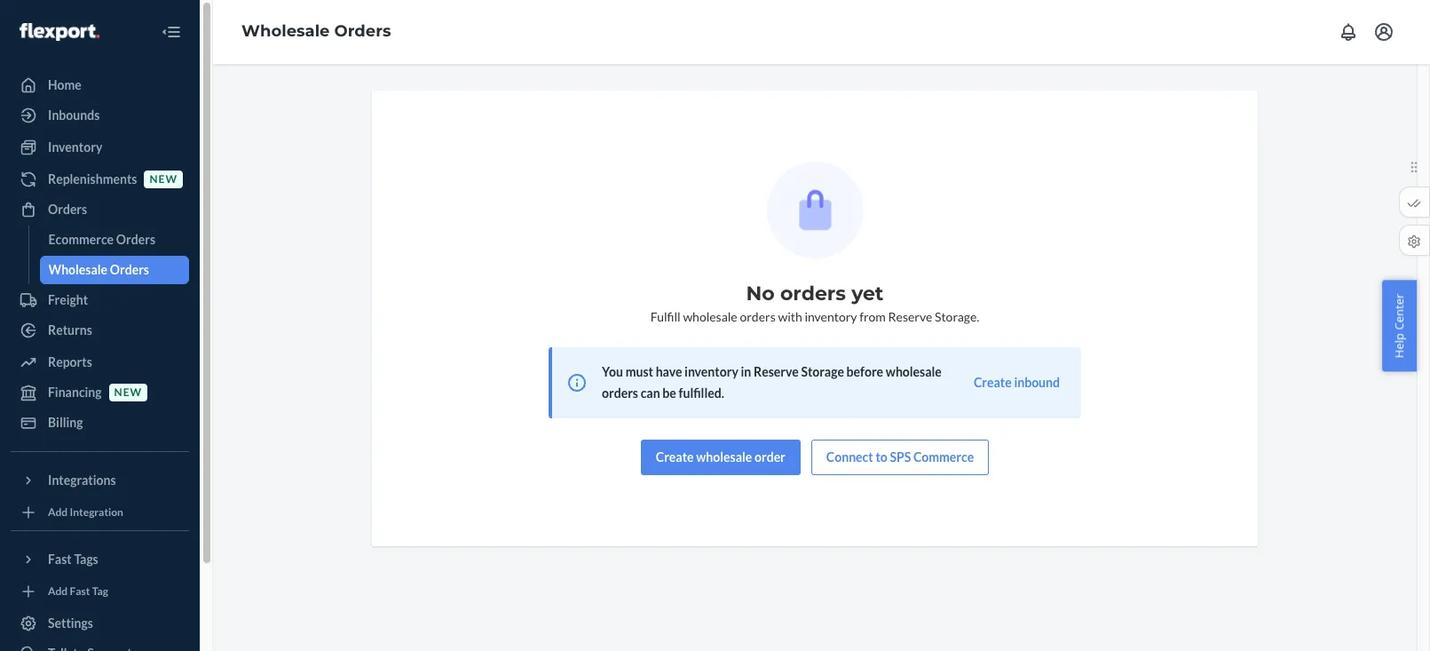 Task type: vqa. For each thing, say whether or not it's contained in the screenshot.
"SHIPPING"
no



Task type: describe. For each thing, give the bounding box(es) containing it.
wholesale inside no orders yet fulfill wholesale orders with inventory from reserve storage.
[[683, 309, 738, 324]]

fast tags
[[48, 552, 98, 567]]

1 vertical spatial wholesale orders link
[[40, 256, 189, 284]]

must
[[626, 364, 654, 379]]

wholesale inside you must have inventory in reserve storage before wholesale orders can be fulfilled.
[[886, 364, 942, 379]]

connect
[[827, 449, 874, 465]]

open notifications image
[[1338, 21, 1360, 43]]

inventory inside you must have inventory in reserve storage before wholesale orders can be fulfilled.
[[685, 364, 739, 379]]

tag
[[92, 585, 108, 598]]

create for create inbound
[[974, 375, 1012, 390]]

help center button
[[1383, 280, 1417, 371]]

open account menu image
[[1374, 21, 1395, 43]]

settings
[[48, 615, 93, 631]]

can
[[641, 385, 660, 401]]

home link
[[11, 71, 189, 99]]

before
[[847, 364, 884, 379]]

new for financing
[[114, 386, 142, 399]]

help
[[1392, 333, 1408, 358]]

reserve inside no orders yet fulfill wholesale orders with inventory from reserve storage.
[[889, 309, 933, 324]]

1 horizontal spatial wholesale
[[242, 21, 330, 41]]

billing
[[48, 415, 83, 430]]

create for create wholesale order
[[656, 449, 694, 465]]

commerce
[[914, 449, 975, 465]]

home
[[48, 77, 82, 92]]

orders link
[[11, 195, 189, 224]]

returns link
[[11, 316, 189, 345]]

1 horizontal spatial wholesale orders
[[242, 21, 391, 41]]

empty list image
[[767, 162, 864, 258]]

create inbound button
[[974, 374, 1060, 392]]

connect to sps commerce button
[[812, 440, 990, 475]]

have
[[656, 364, 682, 379]]

reports link
[[11, 348, 189, 377]]

integration
[[70, 506, 123, 519]]

close navigation image
[[161, 21, 182, 43]]

from
[[860, 309, 886, 324]]

tags
[[74, 552, 98, 567]]

with
[[778, 309, 803, 324]]

you must have inventory in reserve storage before wholesale orders can be fulfilled.
[[602, 364, 942, 401]]

you
[[602, 364, 623, 379]]

orders inside 'link'
[[110, 262, 149, 277]]

create inbound
[[974, 375, 1060, 390]]

fulfill
[[651, 309, 681, 324]]

1 vertical spatial fast
[[70, 585, 90, 598]]



Task type: locate. For each thing, give the bounding box(es) containing it.
0 vertical spatial wholesale orders
[[242, 21, 391, 41]]

no
[[747, 282, 775, 306]]

1 horizontal spatial new
[[150, 173, 178, 186]]

fast tags button
[[11, 545, 189, 574]]

create wholesale order link
[[641, 440, 801, 475]]

add
[[48, 506, 68, 519], [48, 585, 68, 598]]

freight
[[48, 292, 88, 307]]

ecommerce orders link
[[40, 226, 189, 254]]

0 vertical spatial inventory
[[805, 309, 858, 324]]

wholesale
[[683, 309, 738, 324], [886, 364, 942, 379], [697, 449, 753, 465]]

create
[[974, 375, 1012, 390], [656, 449, 694, 465]]

2 vertical spatial wholesale
[[697, 449, 753, 465]]

0 horizontal spatial inventory
[[685, 364, 739, 379]]

fast
[[48, 552, 72, 567], [70, 585, 90, 598]]

2 add from the top
[[48, 585, 68, 598]]

1 horizontal spatial orders
[[740, 309, 776, 324]]

wholesale right the before
[[886, 364, 942, 379]]

1 vertical spatial wholesale
[[886, 364, 942, 379]]

in
[[741, 364, 752, 379]]

fulfilled.
[[679, 385, 725, 401]]

fast inside dropdown button
[[48, 552, 72, 567]]

2 vertical spatial orders
[[602, 385, 639, 401]]

wholesale right fulfill
[[683, 309, 738, 324]]

wholesale orders link
[[242, 21, 391, 41], [40, 256, 189, 284]]

create left the inbound
[[974, 375, 1012, 390]]

connect to sps commerce link
[[812, 440, 990, 475]]

0 vertical spatial fast
[[48, 552, 72, 567]]

orders
[[781, 282, 846, 306], [740, 309, 776, 324], [602, 385, 639, 401]]

wholesale left order
[[697, 449, 753, 465]]

0 horizontal spatial new
[[114, 386, 142, 399]]

add integration link
[[11, 502, 189, 523]]

1 horizontal spatial wholesale orders link
[[242, 21, 391, 41]]

sps
[[890, 449, 911, 465]]

0 vertical spatial reserve
[[889, 309, 933, 324]]

new
[[150, 173, 178, 186], [114, 386, 142, 399]]

no orders yet fulfill wholesale orders with inventory from reserve storage.
[[651, 282, 980, 324]]

1 horizontal spatial inventory
[[805, 309, 858, 324]]

1 vertical spatial create
[[656, 449, 694, 465]]

inbounds
[[48, 107, 100, 123]]

new up orders link
[[150, 173, 178, 186]]

1 vertical spatial new
[[114, 386, 142, 399]]

inbound
[[1015, 375, 1060, 390]]

0 vertical spatial new
[[150, 173, 178, 186]]

center
[[1392, 293, 1408, 330]]

0 horizontal spatial orders
[[602, 385, 639, 401]]

1 vertical spatial reserve
[[754, 364, 799, 379]]

settings link
[[11, 609, 189, 638]]

inventory
[[805, 309, 858, 324], [685, 364, 739, 379]]

reserve right in
[[754, 364, 799, 379]]

add for add fast tag
[[48, 585, 68, 598]]

orders
[[334, 21, 391, 41], [48, 202, 87, 217], [116, 232, 155, 247], [110, 262, 149, 277]]

1 vertical spatial inventory
[[685, 364, 739, 379]]

0 vertical spatial orders
[[781, 282, 846, 306]]

orders inside you must have inventory in reserve storage before wholesale orders can be fulfilled.
[[602, 385, 639, 401]]

storage
[[801, 364, 845, 379]]

fast left tags
[[48, 552, 72, 567]]

reserve right from on the top of page
[[889, 309, 933, 324]]

yet
[[852, 282, 884, 306]]

0 vertical spatial add
[[48, 506, 68, 519]]

connect to sps commerce
[[827, 449, 975, 465]]

1 vertical spatial orders
[[740, 309, 776, 324]]

add integration
[[48, 506, 123, 519]]

wholesale inside 'link'
[[48, 262, 108, 277]]

1 add from the top
[[48, 506, 68, 519]]

1 horizontal spatial reserve
[[889, 309, 933, 324]]

new for replenishments
[[150, 173, 178, 186]]

1 vertical spatial wholesale
[[48, 262, 108, 277]]

orders down you
[[602, 385, 639, 401]]

inventory right with
[[805, 309, 858, 324]]

inbounds link
[[11, 101, 189, 130]]

new down reports link
[[114, 386, 142, 399]]

add fast tag
[[48, 585, 108, 598]]

billing link
[[11, 409, 189, 437]]

orders down the no
[[740, 309, 776, 324]]

0 vertical spatial wholesale
[[242, 21, 330, 41]]

inventory link
[[11, 133, 189, 162]]

freight link
[[11, 286, 189, 314]]

flexport logo image
[[20, 23, 99, 41]]

add up the settings
[[48, 585, 68, 598]]

ecommerce orders
[[48, 232, 155, 247]]

inventory up fulfilled. in the bottom of the page
[[685, 364, 739, 379]]

add left integration
[[48, 506, 68, 519]]

2 horizontal spatial orders
[[781, 282, 846, 306]]

help center
[[1392, 293, 1408, 358]]

0 horizontal spatial create
[[656, 449, 694, 465]]

0 vertical spatial wholesale
[[683, 309, 738, 324]]

1 vertical spatial wholesale orders
[[48, 262, 149, 277]]

1 horizontal spatial create
[[974, 375, 1012, 390]]

to
[[876, 449, 888, 465]]

replenishments
[[48, 171, 137, 187]]

0 horizontal spatial wholesale orders
[[48, 262, 149, 277]]

fast left tag
[[70, 585, 90, 598]]

financing
[[48, 385, 102, 400]]

returns
[[48, 322, 92, 337]]

create wholesale order button
[[641, 440, 801, 475]]

1 vertical spatial add
[[48, 585, 68, 598]]

add for add integration
[[48, 506, 68, 519]]

create wholesale order
[[656, 449, 786, 465]]

reports
[[48, 354, 92, 369]]

orders up with
[[781, 282, 846, 306]]

wholesale inside button
[[697, 449, 753, 465]]

order
[[755, 449, 786, 465]]

add inside the 'add integration' "link"
[[48, 506, 68, 519]]

wholesale orders
[[242, 21, 391, 41], [48, 262, 149, 277]]

add inside 'add fast tag' link
[[48, 585, 68, 598]]

inventory
[[48, 139, 102, 155]]

reserve
[[889, 309, 933, 324], [754, 364, 799, 379]]

0 vertical spatial wholesale orders link
[[242, 21, 391, 41]]

0 horizontal spatial wholesale orders link
[[40, 256, 189, 284]]

be
[[663, 385, 677, 401]]

storage.
[[935, 309, 980, 324]]

0 vertical spatial create
[[974, 375, 1012, 390]]

reserve inside you must have inventory in reserve storage before wholesale orders can be fulfilled.
[[754, 364, 799, 379]]

integrations button
[[11, 466, 189, 495]]

integrations
[[48, 472, 116, 488]]

0 horizontal spatial reserve
[[754, 364, 799, 379]]

ecommerce
[[48, 232, 114, 247]]

wholesale
[[242, 21, 330, 41], [48, 262, 108, 277]]

inventory inside no orders yet fulfill wholesale orders with inventory from reserve storage.
[[805, 309, 858, 324]]

0 horizontal spatial wholesale
[[48, 262, 108, 277]]

create down 'be'
[[656, 449, 694, 465]]

add fast tag link
[[11, 581, 189, 602]]



